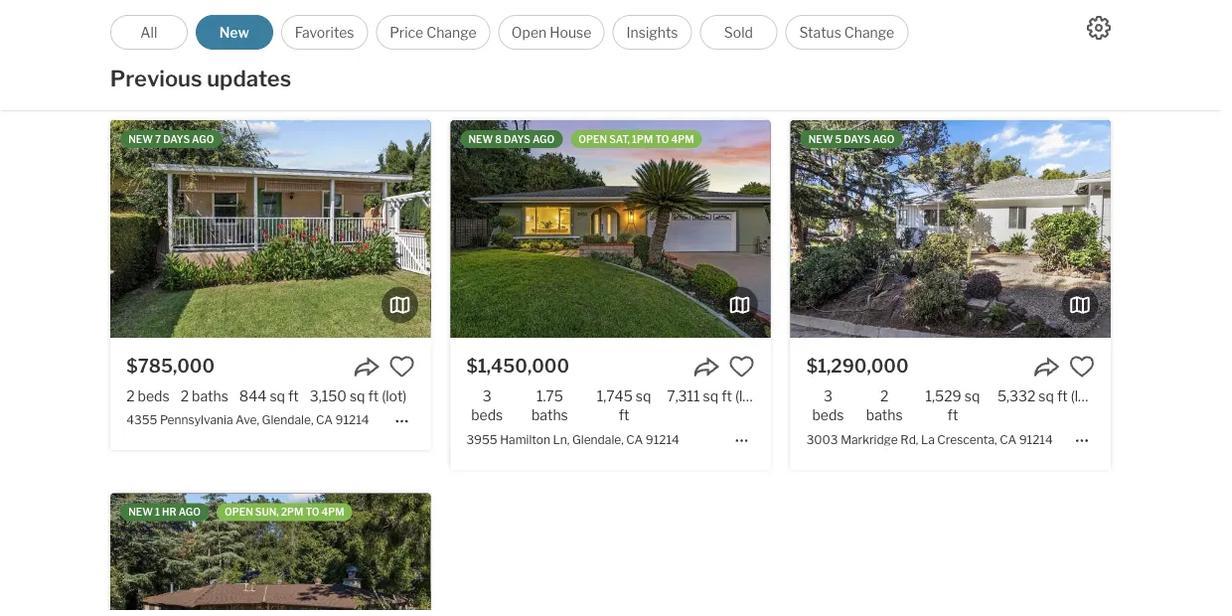 Task type: vqa. For each thing, say whether or not it's contained in the screenshot.
Home
no



Task type: describe. For each thing, give the bounding box(es) containing it.
All radio
[[110, 15, 188, 50]]

91214 down 7,311
[[646, 432, 680, 447]]

house
[[550, 24, 592, 41]]

1 horizontal spatial la
[[921, 432, 935, 447]]

previous updates
[[110, 65, 291, 92]]

1 photo of 3955 hamilton ln, glendale, ca 91214 image from the left
[[451, 120, 771, 338]]

days for $1,450,000
[[504, 133, 531, 145]]

9,231 sq ft (lot)
[[1004, 14, 1100, 31]]

ft for 7,181
[[696, 14, 707, 31]]

2 inside 2 baths
[[881, 388, 889, 404]]

new 5 days ago
[[809, 133, 895, 145]]

844 sq ft
[[239, 388, 299, 404]]

sq for 896
[[601, 14, 617, 31]]

Favorites radio
[[281, 15, 368, 50]]

7,311
[[667, 388, 700, 404]]

3,150 sq ft (lot)
[[310, 388, 407, 404]]

ft for 358
[[284, 14, 295, 31]]

open house
[[512, 24, 592, 41]]

favorite button checkbox for $785,000
[[389, 354, 415, 380]]

91214 down 5,332 sq ft (lot)
[[1020, 432, 1053, 447]]

2 baths for $785,000
[[181, 388, 228, 404]]

(lot) for $1,450,000
[[735, 388, 760, 404]]

1 photo of 3003 markridge rd, la crescenta, ca 91214 image from the left
[[791, 120, 1111, 338]]

Open House radio
[[498, 15, 605, 50]]

ca left 91367
[[375, 40, 392, 54]]

beds right —
[[143, 14, 175, 31]]

sq for 1,529
[[965, 388, 980, 404]]

to for 1pm
[[656, 133, 669, 145]]

2 beds for 1.75 baths
[[811, 14, 843, 50]]

to for 2pm
[[306, 506, 320, 518]]

New radio
[[196, 15, 273, 50]]

price change
[[390, 24, 477, 41]]

1pm
[[632, 133, 654, 145]]

sq for 358
[[266, 14, 281, 31]]

—
[[126, 14, 139, 31]]

ave,
[[236, 413, 259, 428]]

5,332 sq ft (lot)
[[998, 388, 1096, 404]]

1,529
[[926, 388, 962, 404]]

2 photo of 4355 pennsylvania ave, glendale, ca 91214 image from the left
[[431, 120, 751, 338]]

previous
[[110, 65, 202, 92]]

favorite button checkbox for $1,290,000
[[1069, 354, 1095, 380]]

2 photo of 3955 hamilton ln, glendale, ca 91214 image from the left
[[771, 120, 1091, 338]]

ft for 896
[[620, 14, 630, 31]]

beds for 1,529 sq ft
[[813, 407, 844, 424]]

1.75 for 3 beds
[[537, 388, 563, 404]]

9,231
[[1004, 14, 1040, 31]]

st,
[[569, 40, 583, 54]]

beds right sold
[[811, 33, 843, 50]]

blvd
[[215, 40, 239, 54]]

favorite button image for $785,000
[[389, 354, 415, 380]]

ago right hr
[[179, 506, 201, 518]]

markridge
[[841, 432, 898, 447]]

22100 burbank blvd unit 350f, los angeles, ca 91367
[[126, 40, 431, 54]]

(lot) right 7,181 on the right top of page
[[710, 14, 735, 31]]

price
[[390, 24, 424, 41]]

Sold radio
[[700, 15, 778, 50]]

1 for 2 beds
[[521, 14, 527, 31]]

ago for $1,450,000
[[533, 133, 555, 145]]

896 sq ft
[[571, 14, 630, 31]]

2 up pennsylvania
[[181, 388, 189, 404]]

sq for 7,311
[[703, 388, 719, 404]]

2 beds for 2 baths
[[126, 388, 170, 404]]

ft for 1,529
[[948, 407, 959, 424]]

7
[[155, 133, 161, 145]]

days for $1,290,000
[[844, 133, 871, 145]]

2 beds for 1 bath
[[467, 14, 510, 31]]

updates
[[207, 65, 291, 92]]

burbank
[[165, 40, 212, 54]]

status
[[800, 24, 842, 41]]

(lot) right 9,231
[[1075, 14, 1100, 31]]

Price Change radio
[[376, 15, 491, 50]]

rd,
[[901, 432, 919, 447]]

91214 down the 3,150 sq ft (lot)
[[336, 413, 369, 428]]

— beds
[[126, 14, 175, 31]]

5
[[835, 133, 842, 145]]

ln,
[[553, 432, 570, 447]]

sat,
[[610, 133, 630, 145]]

3003 markridge rd, la crescenta, ca 91214
[[807, 432, 1053, 447]]

glendale, for $1,450,000
[[572, 432, 624, 447]]

baths for $1,450,000
[[532, 407, 568, 424]]

baths for $785,000
[[192, 388, 228, 404]]

1 for —
[[185, 14, 192, 31]]

4pm for open sun, 2pm to 4pm
[[322, 506, 345, 518]]

new 7 days ago
[[128, 133, 214, 145]]

(lot) for $785,000
[[382, 388, 407, 404]]

844
[[239, 388, 267, 404]]

Insights radio
[[613, 15, 692, 50]]

2 for 1.75 baths
[[823, 14, 831, 31]]

$1,290,000
[[807, 355, 909, 377]]

sq for 1,745
[[636, 388, 651, 404]]

new
[[219, 24, 249, 41]]

4pm for open sat, 1pm to 4pm
[[671, 133, 695, 145]]

hamilton
[[500, 432, 551, 447]]

ft for 9,231
[[1061, 14, 1072, 31]]

1,745
[[597, 388, 633, 404]]



Task type: locate. For each thing, give the bounding box(es) containing it.
1.75
[[877, 14, 904, 31], [537, 388, 563, 404]]

1 3 from the left
[[483, 388, 492, 404]]

bath up amigos
[[530, 14, 560, 31]]

0 horizontal spatial open
[[225, 506, 253, 518]]

favorites
[[295, 24, 354, 41]]

1 up amigos
[[521, 14, 527, 31]]

1 vertical spatial crescenta,
[[938, 432, 998, 447]]

3700 los amigos st, la crescenta, ca 91214
[[467, 40, 718, 54]]

glendale,
[[262, 413, 314, 428], [572, 432, 624, 447]]

sq inside 1,745 sq ft
[[636, 388, 651, 404]]

change for price change
[[427, 24, 477, 41]]

favorite button checkbox for $1,450,000
[[729, 354, 755, 380]]

0 horizontal spatial bath
[[195, 14, 224, 31]]

1 photo of 4355 pennsylvania ave, glendale, ca 91214 image from the left
[[111, 120, 431, 338]]

sq right 7,311
[[703, 388, 719, 404]]

4pm
[[671, 133, 695, 145], [322, 506, 345, 518]]

1 horizontal spatial 3 beds
[[813, 388, 844, 424]]

1 vertical spatial 1.75 baths
[[532, 388, 568, 424]]

ft down 1,529
[[948, 407, 959, 424]]

open sun, 2pm to 4pm
[[225, 506, 345, 518]]

4pm right 2pm
[[322, 506, 345, 518]]

la right rd,
[[921, 432, 935, 447]]

0 horizontal spatial favorite button checkbox
[[389, 354, 415, 380]]

hr
[[162, 506, 177, 518]]

2 favorite button image from the left
[[729, 354, 755, 380]]

option group
[[110, 15, 909, 50]]

pennsylvania
[[160, 413, 233, 428]]

2 3 from the left
[[824, 388, 833, 404]]

2 los from the left
[[500, 40, 521, 54]]

beds for 1,745 sq ft
[[471, 407, 503, 424]]

1 horizontal spatial 1.75
[[877, 14, 904, 31]]

2 for 2 baths
[[126, 388, 135, 404]]

ft right 3,150
[[368, 388, 379, 404]]

3955
[[467, 432, 498, 447]]

photo of 4355 pennsylvania ave, glendale, ca 91214 image
[[111, 120, 431, 338], [431, 120, 751, 338]]

1.75 for 2 beds
[[877, 14, 904, 31]]

sq inside 1,529 sq ft
[[965, 388, 980, 404]]

0 horizontal spatial 3
[[483, 388, 492, 404]]

0 vertical spatial to
[[656, 133, 669, 145]]

beds
[[143, 14, 175, 31], [478, 14, 510, 31], [811, 33, 843, 50], [138, 388, 170, 404], [471, 407, 503, 424], [813, 407, 844, 424]]

change inside option
[[427, 24, 477, 41]]

la
[[586, 40, 599, 54], [921, 432, 935, 447]]

crescenta, down 7,181 on the right top of page
[[602, 40, 662, 54]]

4pm right 1pm on the top right
[[671, 133, 695, 145]]

1 vertical spatial la
[[921, 432, 935, 447]]

beds up the 3700
[[478, 14, 510, 31]]

favorite button image up 7,311 sq ft (lot)
[[729, 354, 755, 380]]

$785,000
[[126, 355, 215, 377]]

sq for 5,332
[[1039, 388, 1055, 404]]

sq right 5,332
[[1039, 388, 1055, 404]]

new for $1,290,000
[[809, 133, 833, 145]]

0 horizontal spatial 1 bath
[[185, 14, 224, 31]]

0 horizontal spatial change
[[427, 24, 477, 41]]

1 horizontal spatial favorite button checkbox
[[729, 354, 755, 380]]

350f,
[[267, 40, 299, 54]]

glendale, down 844 sq ft
[[262, 413, 314, 428]]

(lot) for $1,290,000
[[1071, 388, 1096, 404]]

2 for 1 bath
[[467, 14, 475, 31]]

Status Change radio
[[786, 15, 909, 50]]

1 days from the left
[[163, 133, 190, 145]]

days
[[163, 133, 190, 145], [504, 133, 531, 145], [844, 133, 871, 145]]

7,311 sq ft (lot)
[[667, 388, 760, 404]]

baths up ln,
[[532, 407, 568, 424]]

0 horizontal spatial to
[[306, 506, 320, 518]]

0 horizontal spatial 3 beds
[[471, 388, 503, 424]]

ft right 7,311
[[722, 388, 733, 404]]

favorite button image up the 3,150 sq ft (lot)
[[389, 354, 415, 380]]

4355
[[126, 413, 157, 428]]

0 horizontal spatial 1
[[155, 506, 160, 518]]

ft up 350f, on the left of the page
[[284, 14, 295, 31]]

2 baths for $1,290,000
[[867, 388, 903, 424]]

3 favorite button image from the left
[[1069, 354, 1095, 380]]

2 horizontal spatial favorite button image
[[1069, 354, 1095, 380]]

ca
[[375, 40, 392, 54], [664, 40, 681, 54], [316, 413, 333, 428], [627, 432, 643, 447], [1000, 432, 1017, 447]]

sq right 3,150
[[350, 388, 365, 404]]

ago for $785,000
[[192, 133, 214, 145]]

3 days from the left
[[844, 133, 871, 145]]

1.75 baths right status
[[872, 14, 909, 50]]

7,181
[[641, 14, 675, 31]]

new
[[128, 133, 153, 145], [469, 133, 493, 145], [809, 133, 833, 145], [128, 506, 153, 518]]

2 beds right sold
[[811, 14, 843, 50]]

open sat, 1pm to 4pm
[[579, 133, 695, 145]]

1,529 sq ft
[[926, 388, 980, 424]]

ca down 1,745 sq ft
[[627, 432, 643, 447]]

favorite button image for $1,450,000
[[729, 354, 755, 380]]

3,150
[[310, 388, 347, 404]]

to right 1pm on the top right
[[656, 133, 669, 145]]

open for open sat, 1pm to 4pm
[[579, 133, 607, 145]]

2
[[467, 14, 475, 31], [823, 14, 831, 31], [126, 388, 135, 404], [181, 388, 189, 404], [881, 388, 889, 404]]

1 los from the left
[[302, 40, 322, 54]]

1 horizontal spatial favorite button image
[[729, 354, 755, 380]]

change right price
[[427, 24, 477, 41]]

glendale, for $785,000
[[262, 413, 314, 428]]

2 2 baths from the left
[[867, 388, 903, 424]]

1 horizontal spatial to
[[656, 133, 669, 145]]

beds up 3003
[[813, 407, 844, 424]]

1 favorite button image from the left
[[389, 354, 415, 380]]

favorite button checkbox
[[389, 354, 415, 380], [729, 354, 755, 380], [1069, 354, 1095, 380]]

open left sun,
[[225, 506, 253, 518]]

2 horizontal spatial 2 beds
[[811, 14, 843, 50]]

0 horizontal spatial la
[[586, 40, 599, 54]]

5,332
[[998, 388, 1036, 404]]

4355 pennsylvania ave, glendale, ca 91214
[[126, 413, 369, 428]]

sun,
[[255, 506, 279, 518]]

3
[[483, 388, 492, 404], [824, 388, 833, 404]]

7,181 sq ft (lot)
[[641, 14, 735, 31]]

1 2 baths from the left
[[181, 388, 228, 404]]

new 1 hr ago
[[128, 506, 201, 518]]

1 change from the left
[[427, 24, 477, 41]]

photo of 5733 canyonside rd, la crescenta, ca 91214 image
[[111, 493, 431, 611], [431, 493, 751, 611]]

los right the 3700
[[500, 40, 521, 54]]

2 days from the left
[[504, 133, 531, 145]]

358 sq ft
[[235, 14, 295, 31]]

2pm
[[281, 506, 304, 518]]

1 horizontal spatial 1
[[185, 14, 192, 31]]

1 horizontal spatial days
[[504, 133, 531, 145]]

0 horizontal spatial 1.75
[[537, 388, 563, 404]]

2 favorite button checkbox from the left
[[729, 354, 755, 380]]

0 horizontal spatial 2 beds
[[126, 388, 170, 404]]

favorite button image for $1,290,000
[[1069, 354, 1095, 380]]

1 horizontal spatial 2 baths
[[867, 388, 903, 424]]

3700
[[467, 40, 498, 54]]

1 left hr
[[155, 506, 160, 518]]

insights
[[627, 24, 678, 41]]

sq right 1,529
[[965, 388, 980, 404]]

1 horizontal spatial open
[[579, 133, 607, 145]]

(lot) right 3,150
[[382, 388, 407, 404]]

bath for 358 sq ft
[[195, 14, 224, 31]]

1 up burbank
[[185, 14, 192, 31]]

1 1 bath from the left
[[185, 14, 224, 31]]

ago right 5
[[873, 133, 895, 145]]

photo of 3003 markridge rd, la crescenta, ca 91214 image
[[791, 120, 1111, 338], [1111, 120, 1222, 338]]

favorite button checkbox up the 3,150 sq ft (lot)
[[389, 354, 415, 380]]

ft for 5,332
[[1058, 388, 1068, 404]]

ft for 1,745
[[619, 407, 630, 424]]

(lot) right 5,332
[[1071, 388, 1096, 404]]

ft inside 1,745 sq ft
[[619, 407, 630, 424]]

days right 5
[[844, 133, 871, 145]]

new left 5
[[809, 133, 833, 145]]

sq right 9,231
[[1043, 14, 1059, 31]]

1 horizontal spatial 3
[[824, 388, 833, 404]]

1 vertical spatial open
[[225, 506, 253, 518]]

2 beds
[[467, 14, 510, 31], [811, 14, 843, 50], [126, 388, 170, 404]]

0 vertical spatial 1.75
[[877, 14, 904, 31]]

ft inside 1,529 sq ft
[[948, 407, 959, 424]]

1.75 baths for 2 beds
[[872, 14, 909, 50]]

los right 350f, on the left of the page
[[302, 40, 322, 54]]

0 horizontal spatial glendale,
[[262, 413, 314, 428]]

(lot) right 7,311
[[735, 388, 760, 404]]

3 down $1,450,000
[[483, 388, 492, 404]]

0 vertical spatial la
[[586, 40, 599, 54]]

0 horizontal spatial 1.75 baths
[[532, 388, 568, 424]]

91367
[[395, 40, 431, 54]]

1 vertical spatial 4pm
[[322, 506, 345, 518]]

3 beds up 3955
[[471, 388, 503, 424]]

sq
[[266, 14, 281, 31], [601, 14, 617, 31], [678, 14, 693, 31], [1043, 14, 1059, 31], [270, 388, 285, 404], [350, 388, 365, 404], [636, 388, 651, 404], [703, 388, 719, 404], [965, 388, 980, 404], [1039, 388, 1055, 404]]

favorite button image
[[389, 354, 415, 380], [729, 354, 755, 380], [1069, 354, 1095, 380]]

2 baths up pennsylvania
[[181, 388, 228, 404]]

1,745 sq ft
[[597, 388, 651, 424]]

0 vertical spatial 1.75 baths
[[872, 14, 909, 50]]

change right status
[[845, 24, 895, 41]]

ft down 1,745
[[619, 407, 630, 424]]

1 vertical spatial 1.75
[[537, 388, 563, 404]]

baths up pennsylvania
[[192, 388, 228, 404]]

glendale, right ln,
[[572, 432, 624, 447]]

option group containing all
[[110, 15, 909, 50]]

0 horizontal spatial los
[[302, 40, 322, 54]]

ca down 5,332
[[1000, 432, 1017, 447]]

2 change from the left
[[845, 24, 895, 41]]

2 photo of 5733 canyonside rd, la crescenta, ca 91214 image from the left
[[431, 493, 751, 611]]

new for $1,450,000
[[469, 133, 493, 145]]

2 3 beds from the left
[[813, 388, 844, 424]]

1 horizontal spatial crescenta,
[[938, 432, 998, 447]]

beds for 844 sq ft
[[138, 388, 170, 404]]

1 horizontal spatial 1.75 baths
[[872, 14, 909, 50]]

1 horizontal spatial 1 bath
[[521, 14, 560, 31]]

ft for 844
[[288, 388, 299, 404]]

0 vertical spatial glendale,
[[262, 413, 314, 428]]

896
[[571, 14, 598, 31]]

1 bath
[[185, 14, 224, 31], [521, 14, 560, 31]]

new left 7 on the left top of page
[[128, 133, 153, 145]]

1 favorite button checkbox from the left
[[389, 354, 415, 380]]

status change
[[800, 24, 895, 41]]

change inside radio
[[845, 24, 895, 41]]

3 for $1,450,000
[[483, 388, 492, 404]]

ft for 7,311
[[722, 388, 733, 404]]

change for status change
[[845, 24, 895, 41]]

ft right 9,231
[[1061, 14, 1072, 31]]

3 for $1,290,000
[[824, 388, 833, 404]]

la right 'st,'
[[586, 40, 599, 54]]

open left sat,
[[579, 133, 607, 145]]

beds for 896 sq ft
[[478, 14, 510, 31]]

open
[[579, 133, 607, 145], [225, 506, 253, 518]]

angeles,
[[325, 40, 373, 54]]

1 horizontal spatial change
[[845, 24, 895, 41]]

days for $785,000
[[163, 133, 190, 145]]

2 bath from the left
[[530, 14, 560, 31]]

1 bath for 358
[[185, 14, 224, 31]]

1 bath for 896
[[521, 14, 560, 31]]

open
[[512, 24, 547, 41]]

ago
[[192, 133, 214, 145], [533, 133, 555, 145], [873, 133, 895, 145], [179, 506, 201, 518]]

baths
[[872, 33, 909, 50], [192, 388, 228, 404], [532, 407, 568, 424], [867, 407, 903, 424]]

1 horizontal spatial glendale,
[[572, 432, 624, 447]]

open for open sun, 2pm to 4pm
[[225, 506, 253, 518]]

2 up the 3700
[[467, 14, 475, 31]]

2 baths
[[181, 388, 228, 404], [867, 388, 903, 424]]

ft left 7,181 on the right top of page
[[620, 14, 630, 31]]

0 vertical spatial 4pm
[[671, 133, 695, 145]]

2 beds up the 3700
[[467, 14, 510, 31]]

1 bath up amigos
[[521, 14, 560, 31]]

0 horizontal spatial 2 baths
[[181, 388, 228, 404]]

1 horizontal spatial bath
[[530, 14, 560, 31]]

new 8 days ago
[[469, 133, 555, 145]]

ca down 3,150
[[316, 413, 333, 428]]

1 bath up burbank
[[185, 14, 224, 31]]

0 horizontal spatial crescenta,
[[602, 40, 662, 54]]

(lot)
[[710, 14, 735, 31], [1075, 14, 1100, 31], [382, 388, 407, 404], [735, 388, 760, 404], [1071, 388, 1096, 404]]

0 vertical spatial crescenta,
[[602, 40, 662, 54]]

1.75 right status
[[877, 14, 904, 31]]

2 right sold
[[823, 14, 831, 31]]

to
[[656, 133, 669, 145], [306, 506, 320, 518]]

2 inside 2 beds
[[823, 14, 831, 31]]

3 favorite button checkbox from the left
[[1069, 354, 1095, 380]]

sq right 1,745
[[636, 388, 651, 404]]

0 vertical spatial open
[[579, 133, 607, 145]]

sq for 3,150
[[350, 388, 365, 404]]

91214
[[684, 40, 718, 54], [336, 413, 369, 428], [646, 432, 680, 447], [1020, 432, 1053, 447]]

days right 8
[[504, 133, 531, 145]]

1 3 beds from the left
[[471, 388, 503, 424]]

3003
[[807, 432, 839, 447]]

photo of 3955 hamilton ln, glendale, ca 91214 image
[[451, 120, 771, 338], [771, 120, 1091, 338]]

sq right 358
[[266, 14, 281, 31]]

1 horizontal spatial 4pm
[[671, 133, 695, 145]]

bath up blvd
[[195, 14, 224, 31]]

to right 2pm
[[306, 506, 320, 518]]

358
[[235, 14, 263, 31]]

amigos
[[523, 40, 566, 54]]

1 photo of 5733 canyonside rd, la crescenta, ca 91214 image from the left
[[111, 493, 431, 611]]

2 photo of 3003 markridge rd, la crescenta, ca 91214 image from the left
[[1111, 120, 1222, 338]]

all
[[141, 24, 157, 41]]

ago for $1,290,000
[[873, 133, 895, 145]]

beds up 3955
[[471, 407, 503, 424]]

1 horizontal spatial 2 beds
[[467, 14, 510, 31]]

2 down $1,290,000
[[881, 388, 889, 404]]

crescenta,
[[602, 40, 662, 54], [938, 432, 998, 447]]

3955 hamilton ln, glendale, ca 91214
[[467, 432, 680, 447]]

ca down 7,181 on the right top of page
[[664, 40, 681, 54]]

ft left sold
[[696, 14, 707, 31]]

ago right 7 on the left top of page
[[192, 133, 214, 145]]

days right 7 on the left top of page
[[163, 133, 190, 145]]

1 horizontal spatial los
[[500, 40, 521, 54]]

0 horizontal spatial favorite button image
[[389, 354, 415, 380]]

baths up markridge
[[867, 407, 903, 424]]

sq for 7,181
[[678, 14, 693, 31]]

favorite button checkbox up 7,311 sq ft (lot)
[[729, 354, 755, 380]]

1 vertical spatial to
[[306, 506, 320, 518]]

ft left 3,150
[[288, 388, 299, 404]]

new left hr
[[128, 506, 153, 518]]

2 horizontal spatial days
[[844, 133, 871, 145]]

change
[[427, 24, 477, 41], [845, 24, 895, 41]]

los
[[302, 40, 322, 54], [500, 40, 521, 54]]

baths for $1,290,000
[[867, 407, 903, 424]]

bath for 896 sq ft
[[530, 14, 560, 31]]

2 baths up markridge
[[867, 388, 903, 424]]

2 beds up 4355
[[126, 388, 170, 404]]

sq for 844
[[270, 388, 285, 404]]

0 horizontal spatial days
[[163, 133, 190, 145]]

1 vertical spatial glendale,
[[572, 432, 624, 447]]

1 bath from the left
[[195, 14, 224, 31]]

favorite button checkbox up 5,332 sq ft (lot)
[[1069, 354, 1095, 380]]

sq right 896
[[601, 14, 617, 31]]

ft right 5,332
[[1058, 388, 1068, 404]]

2 horizontal spatial favorite button checkbox
[[1069, 354, 1095, 380]]

2 horizontal spatial 1
[[521, 14, 527, 31]]

0 horizontal spatial 4pm
[[322, 506, 345, 518]]

$1,450,000
[[467, 355, 570, 377]]

ft
[[284, 14, 295, 31], [620, 14, 630, 31], [696, 14, 707, 31], [1061, 14, 1072, 31], [288, 388, 299, 404], [368, 388, 379, 404], [722, 388, 733, 404], [1058, 388, 1068, 404], [619, 407, 630, 424], [948, 407, 959, 424]]

22100
[[126, 40, 163, 54]]

2 1 bath from the left
[[521, 14, 560, 31]]

ago right 8
[[533, 133, 555, 145]]

sq for 9,231
[[1043, 14, 1059, 31]]

1.75 down $1,450,000
[[537, 388, 563, 404]]

1
[[185, 14, 192, 31], [521, 14, 527, 31], [155, 506, 160, 518]]

favorite button image up 5,332 sq ft (lot)
[[1069, 354, 1095, 380]]

1.75 baths for 3 beds
[[532, 388, 568, 424]]

new left 8
[[469, 133, 493, 145]]

3 beds for $1,290,000
[[813, 388, 844, 424]]

crescenta, down 1,529 sq ft
[[938, 432, 998, 447]]

8
[[495, 133, 502, 145]]

bath
[[195, 14, 224, 31], [530, 14, 560, 31]]

baths right status
[[872, 33, 909, 50]]

3 beds for $1,450,000
[[471, 388, 503, 424]]

2 up 4355
[[126, 388, 135, 404]]

new for $785,000
[[128, 133, 153, 145]]

ft for 3,150
[[368, 388, 379, 404]]

1.75 baths up ln,
[[532, 388, 568, 424]]

sq right 844
[[270, 388, 285, 404]]

91214 down 7,181 sq ft (lot)
[[684, 40, 718, 54]]

unit
[[242, 40, 265, 54]]

sold
[[724, 24, 753, 41]]

3 down $1,290,000
[[824, 388, 833, 404]]

beds up 4355
[[138, 388, 170, 404]]



